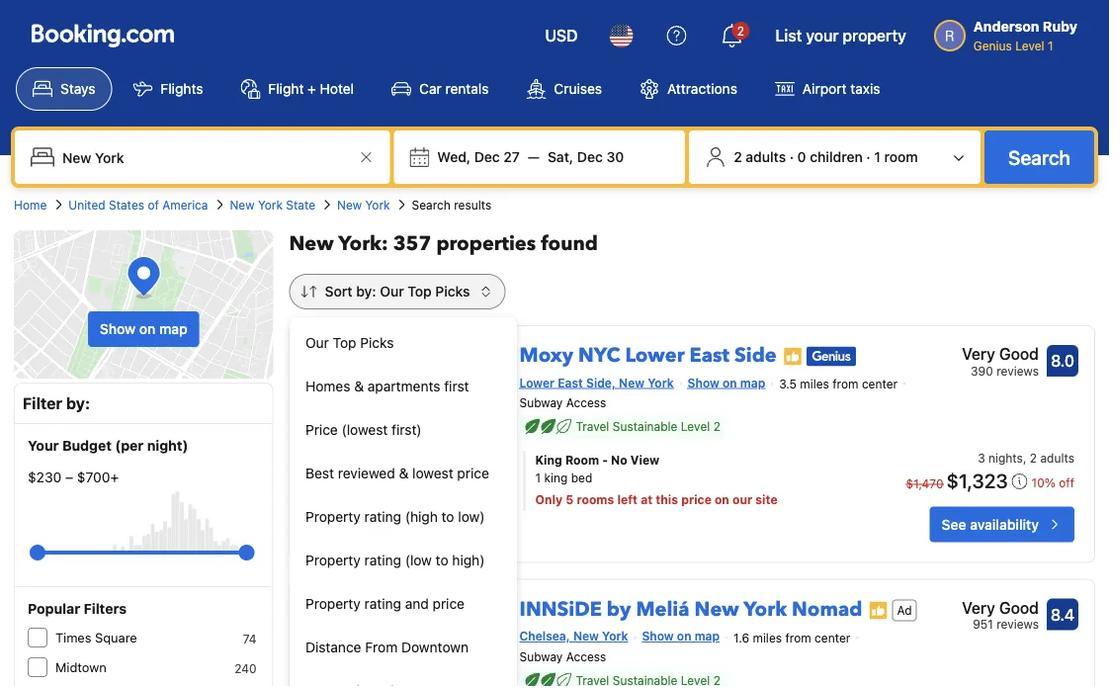 Task type: describe. For each thing, give the bounding box(es) containing it.
night)
[[147, 438, 188, 454]]

hotel
[[320, 81, 354, 97]]

flights
[[161, 81, 203, 97]]

map for moxy nyc lower east side
[[741, 376, 766, 390]]

york down moxy nyc lower east side
[[648, 376, 674, 390]]

390
[[971, 364, 994, 378]]

attractions
[[668, 81, 738, 97]]

1 horizontal spatial picks
[[436, 283, 470, 300]]

genius
[[974, 39, 1013, 52]]

$230
[[28, 469, 62, 486]]

from for york
[[786, 631, 812, 645]]

lower inside moxy nyc lower east side "link"
[[626, 342, 685, 369]]

5
[[566, 493, 574, 507]]

innside by meliá new york nomad
[[520, 596, 863, 623]]

york down by
[[602, 630, 629, 644]]

view
[[631, 454, 660, 468]]

ad
[[898, 604, 913, 618]]

usd
[[545, 26, 578, 45]]

show on map button
[[88, 312, 200, 347]]

property rating (high to low) button
[[290, 496, 517, 539]]

1.6 miles from center subway access
[[520, 631, 851, 664]]

(per
[[115, 438, 144, 454]]

property for property rating (high to low)
[[306, 509, 361, 525]]

Where are you going? field
[[54, 139, 354, 175]]

car rentals
[[420, 81, 489, 97]]

wed, dec 27 — sat, dec 30
[[438, 149, 624, 165]]

sustainable
[[613, 420, 678, 434]]

meliá
[[636, 596, 690, 623]]

anderson
[[974, 18, 1040, 35]]

lowest
[[413, 465, 454, 482]]

this property is part of our preferred partner program. it's committed to providing excellent service and good value. it'll pay us a higher commission if you make a booking. image
[[783, 347, 803, 367]]

0 vertical spatial top
[[408, 283, 432, 300]]

1 horizontal spatial adults
[[1041, 452, 1075, 466]]

low)
[[458, 509, 485, 525]]

budget
[[62, 438, 112, 454]]

innside by meliá new york nomad link
[[520, 588, 863, 623]]

show inside 'button'
[[100, 321, 136, 337]]

,
[[1024, 452, 1027, 466]]

level inside the anderson ruby genius level 1
[[1016, 39, 1045, 52]]

new york: 357 properties found
[[289, 230, 598, 258]]

united states of america link
[[69, 196, 208, 214]]

—
[[528, 149, 540, 165]]

site
[[756, 493, 778, 507]]

(low
[[405, 552, 432, 569]]

1 inside button
[[875, 149, 881, 165]]

very good 390 reviews
[[963, 345, 1040, 378]]

square
[[95, 631, 137, 645]]

new inside "link"
[[230, 198, 255, 212]]

room
[[885, 149, 919, 165]]

price
[[306, 422, 338, 438]]

1 inside "king room  - no view 1 king bed only 5 rooms left at this price on our site"
[[536, 472, 541, 485]]

price (lowest first) button
[[290, 409, 517, 452]]

sat, dec 30 button
[[540, 139, 632, 175]]

0 horizontal spatial lower
[[520, 376, 555, 390]]

new up york:
[[337, 198, 362, 212]]

very good element for innside by meliá new york nomad
[[963, 596, 1040, 620]]

found
[[541, 230, 598, 258]]

74
[[243, 632, 257, 646]]

3 nights , 2 adults
[[978, 452, 1075, 466]]

new right side,
[[619, 376, 645, 390]]

1 · from the left
[[790, 149, 794, 165]]

good for innside by meliá new york nomad
[[1000, 599, 1040, 617]]

on inside 'button'
[[139, 321, 156, 337]]

property
[[843, 26, 907, 45]]

wed, dec 27 button
[[430, 139, 528, 175]]

$1,470
[[907, 477, 944, 491]]

27
[[504, 149, 520, 165]]

price inside best reviewed & lowest price button
[[457, 465, 490, 482]]

flight + hotel
[[269, 81, 354, 97]]

moxy nyc lower east side image
[[306, 342, 504, 540]]

first)
[[392, 422, 422, 438]]

travel
[[576, 420, 610, 434]]

room
[[566, 454, 600, 468]]

new up "1.6"
[[695, 596, 740, 623]]

apartments
[[368, 378, 441, 395]]

new york state
[[230, 198, 316, 212]]

center for innside by meliá new york nomad
[[815, 631, 851, 645]]

scored 8.4 element
[[1048, 599, 1079, 631]]

good for moxy nyc lower east side
[[1000, 345, 1040, 364]]

homes
[[306, 378, 351, 395]]

car
[[420, 81, 442, 97]]

search for search
[[1009, 145, 1071, 169]]

no
[[611, 454, 628, 468]]

side
[[735, 342, 777, 369]]

your account menu anderson ruby genius level 1 element
[[935, 9, 1086, 54]]

see availability
[[942, 517, 1040, 533]]

travel sustainable level 2
[[576, 420, 721, 434]]

property rating (low to high)
[[306, 552, 485, 569]]

downtown
[[402, 640, 469, 656]]

by
[[607, 596, 631, 623]]

east inside "link"
[[690, 342, 730, 369]]

to for (low
[[436, 552, 449, 569]]

moxy nyc lower east side link
[[520, 334, 777, 369]]

this property is part of our preferred partner program. it's committed to providing excellent service and good value. it'll pay us a higher commission if you make a booking. image for moxy nyc lower east side
[[783, 347, 803, 367]]

nyc
[[579, 342, 621, 369]]

stays
[[60, 81, 95, 97]]

left
[[618, 493, 638, 507]]

rating for (high
[[365, 509, 402, 525]]

booking.com image
[[32, 24, 174, 47]]

show for innside
[[642, 630, 674, 644]]

high)
[[452, 552, 485, 569]]

property for property rating (low to high)
[[306, 552, 361, 569]]

your
[[807, 26, 839, 45]]

availability
[[971, 517, 1040, 533]]

state
[[286, 198, 316, 212]]

our top picks
[[306, 335, 394, 351]]

property rating and price button
[[290, 583, 517, 626]]

flight + hotel link
[[224, 67, 371, 111]]

children
[[810, 149, 863, 165]]

price inside property rating and price "button"
[[433, 596, 465, 612]]

popular filters
[[28, 601, 127, 617]]

side,
[[587, 376, 616, 390]]

2 dec from the left
[[578, 149, 603, 165]]

show on map inside 'button'
[[100, 321, 188, 337]]

2 · from the left
[[867, 149, 871, 165]]

–
[[65, 469, 73, 486]]

reviews for innside by meliá new york nomad
[[997, 618, 1040, 632]]

search for search results
[[412, 198, 451, 212]]

distance from downtown
[[306, 640, 469, 656]]

property rating and price
[[306, 596, 465, 612]]



Task type: vqa. For each thing, say whether or not it's contained in the screenshot.
find related to a
no



Task type: locate. For each thing, give the bounding box(es) containing it.
king room  - no view link
[[536, 452, 870, 470]]

1 vertical spatial reviews
[[997, 618, 1040, 632]]

0 vertical spatial reviews
[[997, 364, 1040, 378]]

very for moxy nyc lower east side
[[963, 345, 996, 364]]

miles right 3.5
[[801, 377, 830, 391]]

price right this
[[682, 493, 712, 507]]

0 vertical spatial &
[[354, 378, 364, 395]]

2 vertical spatial price
[[433, 596, 465, 612]]

our inside button
[[306, 335, 329, 351]]

0 vertical spatial by:
[[356, 283, 376, 300]]

0 vertical spatial search
[[1009, 145, 1071, 169]]

from inside 3.5 miles from center subway access
[[833, 377, 859, 391]]

property inside button
[[306, 509, 361, 525]]

rating left "(high"
[[365, 509, 402, 525]]

new right america
[[230, 198, 255, 212]]

1 vertical spatial very
[[963, 599, 996, 617]]

rooms
[[577, 493, 615, 507]]

0 vertical spatial to
[[442, 509, 455, 525]]

1 down ruby on the right of page
[[1049, 39, 1054, 52]]

very inside very good 951 reviews
[[963, 599, 996, 617]]

properties
[[437, 230, 536, 258]]

1 horizontal spatial east
[[690, 342, 730, 369]]

ruby
[[1044, 18, 1078, 35]]

0 vertical spatial adults
[[746, 149, 787, 165]]

1 horizontal spatial dec
[[578, 149, 603, 165]]

very inside very good 390 reviews
[[963, 345, 996, 364]]

miles inside 1.6 miles from center subway access
[[753, 631, 782, 645]]

by: right sort
[[356, 283, 376, 300]]

center right 3.5
[[862, 377, 898, 391]]

0 vertical spatial good
[[1000, 345, 1040, 364]]

moxy
[[520, 342, 574, 369]]

by: right filter
[[66, 394, 90, 413]]

2 left list
[[738, 24, 745, 38]]

2 reviews from the top
[[997, 618, 1040, 632]]

first
[[444, 378, 469, 395]]

property inside button
[[306, 552, 361, 569]]

2 vertical spatial map
[[695, 630, 720, 644]]

show for moxy
[[688, 376, 720, 390]]

2 very from the top
[[963, 599, 996, 617]]

airport taxis
[[803, 81, 881, 97]]

lower right nyc
[[626, 342, 685, 369]]

new down state
[[289, 230, 334, 258]]

our
[[733, 493, 753, 507]]

very up 390
[[963, 345, 996, 364]]

group
[[38, 537, 247, 569]]

east left side,
[[558, 376, 583, 390]]

top down 357
[[408, 283, 432, 300]]

1 horizontal spatial ·
[[867, 149, 871, 165]]

property rating (low to high) button
[[290, 539, 517, 583]]

show on map for moxy
[[688, 376, 766, 390]]

0 vertical spatial very good element
[[963, 342, 1040, 366]]

to inside button
[[436, 552, 449, 569]]

rentals
[[446, 81, 489, 97]]

357
[[393, 230, 432, 258]]

york inside "link"
[[258, 198, 283, 212]]

show on map for innside
[[642, 630, 720, 644]]

top inside button
[[333, 335, 357, 351]]

airport
[[803, 81, 847, 97]]

dec left the 27
[[475, 149, 500, 165]]

1 vertical spatial lower
[[520, 376, 555, 390]]

search results
[[412, 198, 492, 212]]

flights link
[[116, 67, 220, 111]]

york up york:
[[365, 198, 390, 212]]

picks
[[436, 283, 470, 300], [360, 335, 394, 351]]

price inside "king room  - no view 1 king bed only 5 rooms left at this price on our site"
[[682, 493, 712, 507]]

very good element
[[963, 342, 1040, 366], [963, 596, 1040, 620]]

2 vertical spatial 1
[[536, 472, 541, 485]]

0 horizontal spatial east
[[558, 376, 583, 390]]

2 subway from the top
[[520, 650, 563, 664]]

access inside 1.6 miles from center subway access
[[567, 650, 607, 664]]

very up 951
[[963, 599, 996, 617]]

this property is part of our preferred partner program. it's committed to providing excellent service and good value. it'll pay us a higher commission if you make a booking. image
[[783, 347, 803, 367], [869, 601, 889, 621], [869, 601, 889, 621]]

0 vertical spatial picks
[[436, 283, 470, 300]]

access
[[567, 396, 607, 410], [567, 650, 607, 664]]

0 horizontal spatial dec
[[475, 149, 500, 165]]

30
[[607, 149, 624, 165]]

cruises link
[[510, 67, 619, 111]]

1 subway from the top
[[520, 396, 563, 410]]

price right and
[[433, 596, 465, 612]]

level up king room  - no view "link"
[[681, 420, 711, 434]]

by: for filter
[[66, 394, 90, 413]]

list your property
[[776, 26, 907, 45]]

our down 357
[[380, 283, 404, 300]]

0 vertical spatial rating
[[365, 509, 402, 525]]

1 vertical spatial property
[[306, 552, 361, 569]]

1 vertical spatial adults
[[1041, 452, 1075, 466]]

1 vertical spatial access
[[567, 650, 607, 664]]

this
[[656, 493, 679, 507]]

0 horizontal spatial miles
[[753, 631, 782, 645]]

miles right "1.6"
[[753, 631, 782, 645]]

1 vertical spatial top
[[333, 335, 357, 351]]

1 vertical spatial miles
[[753, 631, 782, 645]]

to right (low
[[436, 552, 449, 569]]

3 property from the top
[[306, 596, 361, 612]]

subway for moxy nyc lower east side
[[520, 396, 563, 410]]

subway down moxy
[[520, 396, 563, 410]]

0 vertical spatial level
[[1016, 39, 1045, 52]]

951
[[974, 618, 994, 632]]

1 horizontal spatial map
[[695, 630, 720, 644]]

distance from downtown button
[[290, 626, 517, 670]]

0 vertical spatial access
[[567, 396, 607, 410]]

york
[[258, 198, 283, 212], [365, 198, 390, 212], [648, 376, 674, 390], [744, 596, 787, 623], [602, 630, 629, 644]]

access for innside
[[567, 650, 607, 664]]

by: for sort
[[356, 283, 376, 300]]

from
[[833, 377, 859, 391], [786, 631, 812, 645]]

1 rating from the top
[[365, 509, 402, 525]]

picks up homes & apartments first at bottom
[[360, 335, 394, 351]]

1 vertical spatial by:
[[66, 394, 90, 413]]

access down the chelsea, new york
[[567, 650, 607, 664]]

0 horizontal spatial show
[[100, 321, 136, 337]]

miles for side
[[801, 377, 830, 391]]

nights
[[989, 452, 1024, 466]]

to for (high
[[442, 509, 455, 525]]

very for innside by meliá new york nomad
[[963, 599, 996, 617]]

0 vertical spatial miles
[[801, 377, 830, 391]]

1 vertical spatial show
[[688, 376, 720, 390]]

0 horizontal spatial search
[[412, 198, 451, 212]]

adults inside button
[[746, 149, 787, 165]]

reviews right 390
[[997, 364, 1040, 378]]

1 good from the top
[[1000, 345, 1040, 364]]

very good element left scored 8.4 element
[[963, 596, 1040, 620]]

car rentals link
[[375, 67, 506, 111]]

· left 0
[[790, 149, 794, 165]]

reviews
[[997, 364, 1040, 378], [997, 618, 1040, 632]]

1 vertical spatial our
[[306, 335, 329, 351]]

search inside 'button'
[[1009, 145, 1071, 169]]

rating
[[365, 509, 402, 525], [365, 552, 402, 569], [365, 596, 402, 612]]

1 horizontal spatial from
[[833, 377, 859, 391]]

from right 3.5
[[833, 377, 859, 391]]

3.5 miles from center subway access
[[520, 377, 898, 410]]

2 vertical spatial show
[[642, 630, 674, 644]]

2 down 3.5 miles from center subway access
[[714, 420, 721, 434]]

1 vertical spatial center
[[815, 631, 851, 645]]

reviews inside very good 390 reviews
[[997, 364, 1040, 378]]

level down the anderson
[[1016, 39, 1045, 52]]

very good 951 reviews
[[963, 599, 1040, 632]]

rating inside 'property rating (high to low)' button
[[365, 509, 402, 525]]

access inside 3.5 miles from center subway access
[[567, 396, 607, 410]]

center for moxy nyc lower east side
[[862, 377, 898, 391]]

good left 8.0
[[1000, 345, 1040, 364]]

· right children
[[867, 149, 871, 165]]

property up property rating and price
[[306, 552, 361, 569]]

1 vertical spatial east
[[558, 376, 583, 390]]

1 horizontal spatial search
[[1009, 145, 1071, 169]]

good left 8.4
[[1000, 599, 1040, 617]]

2 access from the top
[[567, 650, 607, 664]]

moxy nyc lower east side
[[520, 342, 777, 369]]

see availability link
[[930, 507, 1075, 543]]

rating for and
[[365, 596, 402, 612]]

2 inside 2 dropdown button
[[738, 24, 745, 38]]

best
[[306, 465, 334, 482]]

1 horizontal spatial center
[[862, 377, 898, 391]]

2 horizontal spatial show
[[688, 376, 720, 390]]

& right homes at the left bottom of page
[[354, 378, 364, 395]]

0 vertical spatial map
[[159, 321, 188, 337]]

scored 8.0 element
[[1048, 345, 1079, 377]]

1 vertical spatial good
[[1000, 599, 1040, 617]]

search
[[1009, 145, 1071, 169], [412, 198, 451, 212]]

king
[[536, 454, 563, 468]]

0 vertical spatial 1
[[1049, 39, 1054, 52]]

0 horizontal spatial 1
[[536, 472, 541, 485]]

flight
[[269, 81, 304, 97]]

0 vertical spatial price
[[457, 465, 490, 482]]

+
[[308, 81, 316, 97]]

taxis
[[851, 81, 881, 97]]

new down innside
[[574, 630, 599, 644]]

1 inside the anderson ruby genius level 1
[[1049, 39, 1054, 52]]

1 vertical spatial level
[[681, 420, 711, 434]]

king
[[545, 472, 568, 485]]

2 rating from the top
[[365, 552, 402, 569]]

wed,
[[438, 149, 471, 165]]

of
[[148, 198, 159, 212]]

from down "nomad"
[[786, 631, 812, 645]]

0 horizontal spatial center
[[815, 631, 851, 645]]

1 horizontal spatial 1
[[875, 149, 881, 165]]

2 very good element from the top
[[963, 596, 1040, 620]]

0 vertical spatial east
[[690, 342, 730, 369]]

1 property from the top
[[306, 509, 361, 525]]

1 horizontal spatial show
[[642, 630, 674, 644]]

2 left 0
[[734, 149, 743, 165]]

filters
[[84, 601, 127, 617]]

1 vertical spatial price
[[682, 493, 712, 507]]

1 horizontal spatial by:
[[356, 283, 376, 300]]

2 vertical spatial show on map
[[642, 630, 720, 644]]

240
[[235, 662, 257, 676]]

picks inside button
[[360, 335, 394, 351]]

1 vertical spatial &
[[399, 465, 409, 482]]

popular
[[28, 601, 80, 617]]

3 rating from the top
[[365, 596, 402, 612]]

subway inside 1.6 miles from center subway access
[[520, 650, 563, 664]]

1 dec from the left
[[475, 149, 500, 165]]

0 vertical spatial center
[[862, 377, 898, 391]]

reviews inside very good 951 reviews
[[997, 618, 1040, 632]]

usd button
[[533, 12, 590, 59]]

price (lowest first)
[[306, 422, 422, 438]]

by:
[[356, 283, 376, 300], [66, 394, 90, 413]]

2 good from the top
[[1000, 599, 1040, 617]]

distance
[[306, 640, 362, 656]]

center
[[862, 377, 898, 391], [815, 631, 851, 645]]

times square
[[55, 631, 137, 645]]

our top picks button
[[290, 321, 517, 365]]

0 vertical spatial show
[[100, 321, 136, 337]]

access down lower east side, new york
[[567, 396, 607, 410]]

1 vertical spatial 1
[[875, 149, 881, 165]]

results
[[454, 198, 492, 212]]

lower down moxy
[[520, 376, 555, 390]]

property inside "button"
[[306, 596, 361, 612]]

sat,
[[548, 149, 574, 165]]

0 vertical spatial property
[[306, 509, 361, 525]]

on
[[139, 321, 156, 337], [723, 376, 738, 390], [715, 493, 730, 507], [677, 630, 692, 644]]

subway inside 3.5 miles from center subway access
[[520, 396, 563, 410]]

search results updated. new york: 357 properties found. element
[[289, 230, 1096, 258]]

1 reviews from the top
[[997, 364, 1040, 378]]

to left 'low)'
[[442, 509, 455, 525]]

1 very good element from the top
[[963, 342, 1040, 366]]

3
[[978, 452, 986, 466]]

1 horizontal spatial miles
[[801, 377, 830, 391]]

map for innside by meliá new york nomad
[[695, 630, 720, 644]]

filter
[[23, 394, 62, 413]]

reviews right 951
[[997, 618, 1040, 632]]

stays link
[[16, 67, 112, 111]]

rating for (low
[[365, 552, 402, 569]]

1 vertical spatial map
[[741, 376, 766, 390]]

your
[[28, 438, 59, 454]]

adults left 0
[[746, 149, 787, 165]]

0 vertical spatial show on map
[[100, 321, 188, 337]]

east up 3.5 miles from center subway access
[[690, 342, 730, 369]]

cruises
[[554, 81, 602, 97]]

york up "1.6"
[[744, 596, 787, 623]]

-
[[603, 454, 608, 468]]

off
[[1060, 476, 1075, 490]]

innside
[[520, 596, 602, 623]]

lower east side, new york
[[520, 376, 674, 390]]

top up homes at the left bottom of page
[[333, 335, 357, 351]]

1 vertical spatial rating
[[365, 552, 402, 569]]

0 vertical spatial very
[[963, 345, 996, 364]]

1 horizontal spatial lower
[[626, 342, 685, 369]]

good inside very good 390 reviews
[[1000, 345, 1040, 364]]

access for moxy
[[567, 396, 607, 410]]

2 adults · 0 children · 1 room
[[734, 149, 919, 165]]

list your property link
[[764, 12, 919, 59]]

top
[[408, 283, 432, 300], [333, 335, 357, 351]]

0 horizontal spatial picks
[[360, 335, 394, 351]]

center inside 1.6 miles from center subway access
[[815, 631, 851, 645]]

property for property rating and price
[[306, 596, 361, 612]]

search button
[[985, 131, 1095, 184]]

0 horizontal spatial adults
[[746, 149, 787, 165]]

0 vertical spatial our
[[380, 283, 404, 300]]

property up distance
[[306, 596, 361, 612]]

1 vertical spatial subway
[[520, 650, 563, 664]]

1 vertical spatial picks
[[360, 335, 394, 351]]

0 horizontal spatial map
[[159, 321, 188, 337]]

rating inside property rating and price "button"
[[365, 596, 402, 612]]

0 horizontal spatial by:
[[66, 394, 90, 413]]

2 inside 2 adults · 0 children · 1 room button
[[734, 149, 743, 165]]

2 horizontal spatial 1
[[1049, 39, 1054, 52]]

very good element for moxy nyc lower east side
[[963, 342, 1040, 366]]

1 vertical spatial very good element
[[963, 596, 1040, 620]]

property rating (high to low)
[[306, 509, 485, 525]]

(lowest
[[342, 422, 388, 438]]

york left state
[[258, 198, 283, 212]]

this property is part of our preferred partner program. it's committed to providing excellent service and good value. it'll pay us a higher commission if you make a booking. image for innside by meliá new york nomad
[[869, 601, 889, 621]]

0 vertical spatial lower
[[626, 342, 685, 369]]

rating inside property rating (low to high) button
[[365, 552, 402, 569]]

rating left and
[[365, 596, 402, 612]]

list
[[776, 26, 803, 45]]

from inside 1.6 miles from center subway access
[[786, 631, 812, 645]]

on inside "king room  - no view 1 king bed only 5 rooms left at this price on our site"
[[715, 493, 730, 507]]

center inside 3.5 miles from center subway access
[[862, 377, 898, 391]]

picks down new york: 357 properties found
[[436, 283, 470, 300]]

price right lowest
[[457, 465, 490, 482]]

1 access from the top
[[567, 396, 607, 410]]

2 right the , on the bottom
[[1031, 452, 1038, 466]]

1 horizontal spatial our
[[380, 283, 404, 300]]

dec left 30
[[578, 149, 603, 165]]

& left lowest
[[399, 465, 409, 482]]

property down best
[[306, 509, 361, 525]]

reviews for moxy nyc lower east side
[[997, 364, 1040, 378]]

miles for york
[[753, 631, 782, 645]]

0 vertical spatial subway
[[520, 396, 563, 410]]

genius discounts available at this property. image
[[807, 347, 856, 367], [807, 347, 856, 367]]

center down "nomad"
[[815, 631, 851, 645]]

0 vertical spatial from
[[833, 377, 859, 391]]

1 very from the top
[[963, 345, 996, 364]]

to inside button
[[442, 509, 455, 525]]

very good element left 8.0
[[963, 342, 1040, 366]]

1 left room
[[875, 149, 881, 165]]

sort by: our top picks
[[325, 283, 470, 300]]

to
[[442, 509, 455, 525], [436, 552, 449, 569]]

1 horizontal spatial &
[[399, 465, 409, 482]]

1 horizontal spatial top
[[408, 283, 432, 300]]

subway down chelsea,
[[520, 650, 563, 664]]

1 vertical spatial search
[[412, 198, 451, 212]]

0 horizontal spatial our
[[306, 335, 329, 351]]

see
[[942, 517, 967, 533]]

miles inside 3.5 miles from center subway access
[[801, 377, 830, 391]]

1 vertical spatial from
[[786, 631, 812, 645]]

&
[[354, 378, 364, 395], [399, 465, 409, 482]]

1 left king
[[536, 472, 541, 485]]

our up homes at the left bottom of page
[[306, 335, 329, 351]]

nomad
[[792, 596, 863, 623]]

1 horizontal spatial level
[[1016, 39, 1045, 52]]

2 horizontal spatial map
[[741, 376, 766, 390]]

subway for innside by meliá new york nomad
[[520, 650, 563, 664]]

good inside very good 951 reviews
[[1000, 599, 1040, 617]]

rating left (low
[[365, 552, 402, 569]]

1 vertical spatial to
[[436, 552, 449, 569]]

0 horizontal spatial top
[[333, 335, 357, 351]]

map inside 'button'
[[159, 321, 188, 337]]

adults up 10% off
[[1041, 452, 1075, 466]]

2 property from the top
[[306, 552, 361, 569]]

0 horizontal spatial level
[[681, 420, 711, 434]]

filter by:
[[23, 394, 90, 413]]

0 horizontal spatial &
[[354, 378, 364, 395]]

0
[[798, 149, 807, 165]]

lower
[[626, 342, 685, 369], [520, 376, 555, 390]]

2 vertical spatial property
[[306, 596, 361, 612]]

0 horizontal spatial from
[[786, 631, 812, 645]]

from for side
[[833, 377, 859, 391]]

2 vertical spatial rating
[[365, 596, 402, 612]]

0 horizontal spatial ·
[[790, 149, 794, 165]]

1 vertical spatial show on map
[[688, 376, 766, 390]]



